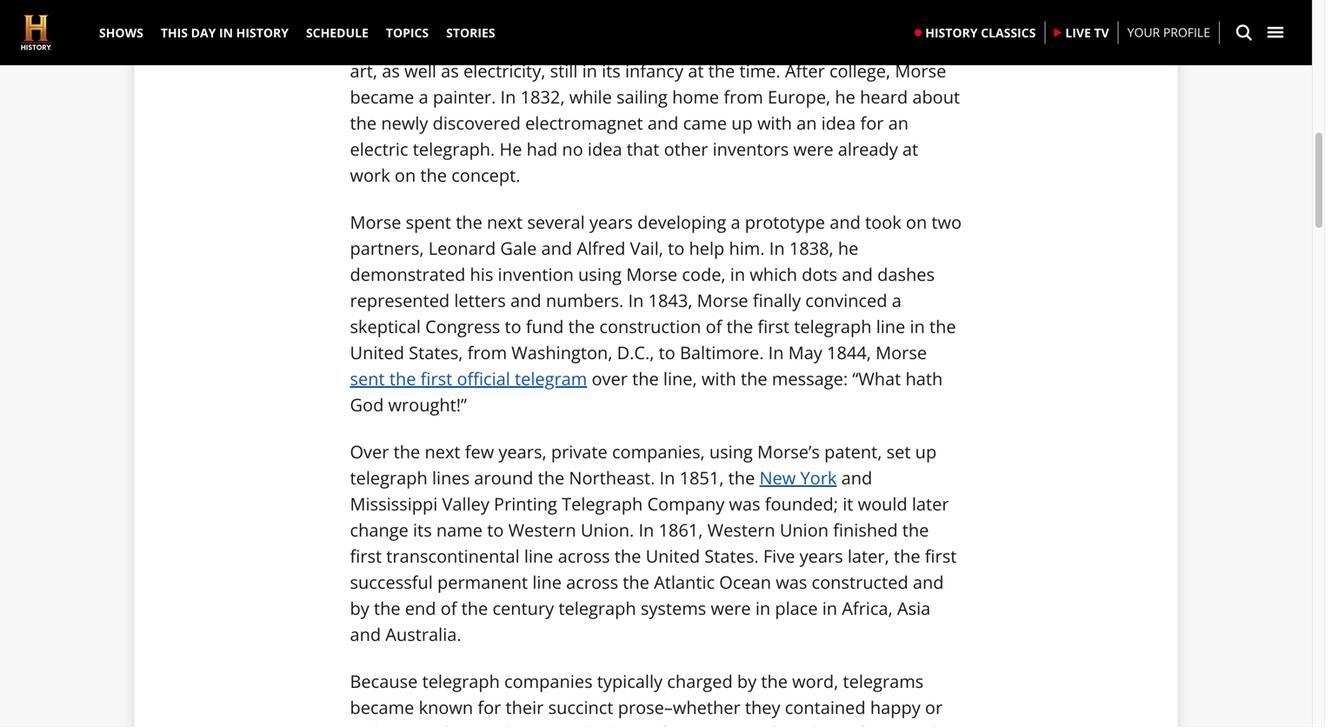 Task type: vqa. For each thing, say whether or not it's contained in the screenshot.
the right by
yes



Task type: locate. For each thing, give the bounding box(es) containing it.
college,
[[830, 59, 891, 83]]

first down finally
[[758, 315, 790, 338]]

samuel
[[350, 7, 410, 31]]

2 vertical spatial of
[[848, 722, 865, 727]]

1 horizontal spatial as
[[441, 59, 459, 83]]

years,
[[499, 440, 547, 464]]

1 horizontal spatial by
[[738, 670, 757, 693]]

1 vertical spatial next
[[425, 440, 461, 464]]

of inside and mississippi valley printing telegraph company was founded; it would later change its name to western union. in 1861, western union finished the first transcontinental line across the united states. five years later, the first successful permanent line across the atlantic ocean was constructed and by the end of the century telegraph systems were in place in africa, asia and australia.
[[441, 596, 457, 620]]

1 horizontal spatial of
[[706, 315, 722, 338]]

a up him.
[[731, 210, 741, 234]]

to up line,
[[659, 341, 676, 365]]

new york link
[[760, 466, 837, 490]]

2 vertical spatial he
[[839, 236, 859, 260]]

0 vertical spatial of
[[706, 315, 722, 338]]

on right "work"
[[395, 163, 416, 187]]

from down 'time.'
[[724, 85, 764, 109]]

idea up 'already'
[[822, 111, 856, 135]]

idea right no
[[588, 137, 623, 161]]

to inside and mississippi valley printing telegraph company was founded; it would later change its name to western union. in 1861, western union finished the first transcontinental line across the united states. five years later, the first successful permanent line across the atlantic ocean was constructed and by the end of the century telegraph systems were in place in africa, asia and australia.
[[487, 518, 504, 542]]

0 vertical spatial united
[[350, 341, 405, 365]]

this day in history link
[[152, 0, 297, 65]]

it
[[843, 492, 854, 516]]

1 horizontal spatial western
[[708, 518, 776, 542]]

about
[[913, 85, 961, 109]]

1 vertical spatial united
[[646, 544, 700, 568]]

0 vertical spatial years
[[590, 210, 633, 234]]

in right 1791,
[[782, 7, 797, 31]]

after
[[785, 59, 825, 83]]

leonard
[[429, 236, 496, 260]]

by down successful
[[350, 596, 370, 620]]

message:
[[772, 367, 848, 391]]

he down college,
[[836, 85, 856, 109]]

from
[[724, 85, 764, 109], [468, 341, 507, 365]]

lines
[[432, 466, 470, 490]]

and
[[648, 111, 679, 135], [830, 210, 861, 234], [542, 236, 573, 260], [842, 262, 873, 286], [511, 288, 542, 312], [842, 466, 873, 490], [913, 570, 944, 594], [350, 623, 381, 646]]

the left the new on the bottom right of the page
[[729, 466, 755, 490]]

1844,
[[827, 341, 872, 365]]

next up gale
[[487, 210, 523, 234]]

2 as from the left
[[441, 59, 459, 83]]

the down permanent
[[462, 596, 488, 620]]

1 vertical spatial idea
[[588, 137, 623, 161]]

its inside ". he attended yale university, where he was interested in art, as well as electricity, still in its infancy at the time. after college, morse became a painter. in 1832, while sailing home from europe, he heard about the newly discovered electromagnet and came up with an idea for an electric telegraph. he had no idea that other inventors were already at work on the concept."
[[602, 59, 621, 83]]

0 horizontal spatial as
[[382, 59, 400, 83]]

your profile
[[1128, 24, 1211, 41]]

official
[[457, 367, 510, 391]]

1 as from the left
[[382, 59, 400, 83]]

history
[[926, 24, 978, 41], [236, 24, 289, 41]]

set
[[887, 440, 911, 464]]

massachusetts link
[[350, 33, 470, 57]]

1 vertical spatial for
[[478, 696, 501, 720]]

0 horizontal spatial were
[[711, 596, 751, 620]]

1 horizontal spatial on
[[906, 210, 928, 234]]

with up 'inventors'
[[758, 111, 792, 135]]

1 horizontal spatial years
[[800, 544, 844, 568]]

2 an from the left
[[889, 111, 909, 135]]

the down union.
[[615, 544, 642, 568]]

1 vertical spatial became
[[350, 696, 414, 720]]

inventors
[[713, 137, 789, 161]]

in left 1861,
[[639, 518, 654, 542]]

0 horizontal spatial united
[[350, 341, 405, 365]]

telegraph inside and mississippi valley printing telegraph company was founded; it would later change its name to western union. in 1861, western union finished the first transcontinental line across the united states. five years later, the first successful permanent line across the atlantic ocean was constructed and by the end of the century telegraph systems were in place in africa, asia and australia.
[[559, 596, 636, 620]]

partners,
[[350, 236, 424, 260]]

1 horizontal spatial idea
[[822, 111, 856, 135]]

its down yale
[[602, 59, 621, 83]]

on inside ". he attended yale university, where he was interested in art, as well as electricity, still in its infancy at the time. after college, morse became a painter. in 1832, while sailing home from europe, he heard about the newly discovered electromagnet and came up with an idea for an electric telegraph. he had no idea that other inventors were already at work on the concept."
[[395, 163, 416, 187]]

and down several
[[542, 236, 573, 260]]

0 horizontal spatial by
[[350, 596, 370, 620]]

with
[[758, 111, 792, 135], [702, 367, 737, 391]]

the up they on the right bottom of page
[[762, 670, 788, 693]]

was up after
[[793, 33, 824, 57]]

telegraph right century
[[559, 596, 636, 620]]

was down five
[[776, 570, 808, 594]]

0 vertical spatial from
[[724, 85, 764, 109]]

union
[[780, 518, 829, 542]]

mississippi
[[350, 492, 438, 516]]

1 vertical spatial with
[[702, 367, 737, 391]]

up right set
[[916, 440, 937, 464]]

0 vertical spatial up
[[732, 111, 753, 135]]

years up the "alfred"
[[590, 210, 633, 234]]

1 horizontal spatial were
[[794, 137, 834, 161]]

contained
[[785, 696, 866, 720]]

0 horizontal spatial from
[[468, 341, 507, 365]]

0 vertical spatial idea
[[822, 111, 856, 135]]

and inside ". he attended yale university, where he was interested in art, as well as electricity, still in its infancy at the time. after college, morse became a painter. in 1832, while sailing home from europe, he heard about the newly discovered electromagnet and came up with an idea for an electric telegraph. he had no idea that other inventors were already at work on the concept."
[[648, 111, 679, 135]]

as
[[382, 59, 400, 83], [441, 59, 459, 83]]

he up 'time.'
[[768, 33, 788, 57]]

western
[[509, 518, 576, 542], [708, 518, 776, 542]]

with inside over the line, with the message: "what hath god wrought!"
[[702, 367, 737, 391]]

0 horizontal spatial for
[[478, 696, 501, 720]]

place inside because telegraph companies typically charged by the word, telegrams became known for their succinct prose–whether they contained happy or sad news. the word "stop," which was free, was used in place of a perio
[[801, 722, 844, 727]]

in right 'day'
[[219, 24, 233, 41]]

the up baltimore.
[[727, 315, 754, 338]]

in up construction
[[629, 288, 644, 312]]

morse up the attended
[[527, 7, 578, 31]]

the down later
[[903, 518, 929, 542]]

their
[[506, 696, 544, 720]]

0 vertical spatial with
[[758, 111, 792, 135]]

he left the had
[[500, 137, 522, 161]]

dots
[[802, 262, 838, 286]]

or
[[926, 696, 943, 720]]

its
[[602, 59, 621, 83], [413, 518, 432, 542]]

0 vertical spatial using
[[579, 262, 622, 286]]

0 horizontal spatial using
[[579, 262, 622, 286]]

"what
[[853, 367, 902, 391]]

in inside samuel finley breese morse was born april 27, 1791, in charlestown, massachusetts
[[782, 7, 797, 31]]

in inside 'link'
[[219, 24, 233, 41]]

university,
[[623, 33, 708, 57]]

in down electricity,
[[501, 85, 516, 109]]

happy
[[871, 696, 921, 720]]

private
[[551, 440, 608, 464]]

1 vertical spatial by
[[738, 670, 757, 693]]

tv
[[1095, 24, 1110, 41]]

the
[[435, 722, 465, 727]]

0 vertical spatial became
[[350, 85, 414, 109]]

.
[[470, 33, 475, 57]]

1 vertical spatial years
[[800, 544, 844, 568]]

a down well
[[419, 85, 429, 109]]

founded;
[[765, 492, 839, 516]]

line up century
[[533, 570, 562, 594]]

0 horizontal spatial an
[[797, 111, 817, 135]]

years inside and mississippi valley printing telegraph company was founded; it would later change its name to western union. in 1861, western union finished the first transcontinental line across the united states. five years later, the first successful permanent line across the atlantic ocean was constructed and by the end of the century telegraph systems were in place in africa, asia and australia.
[[800, 544, 844, 568]]

0 vertical spatial were
[[794, 137, 834, 161]]

interested
[[829, 33, 912, 57]]

up
[[732, 111, 753, 135], [916, 440, 937, 464]]

telegraph down convinced
[[794, 315, 872, 338]]

the inside because telegraph companies typically charged by the word, telegrams became known for their succinct prose–whether they contained happy or sad news. the word "stop," which was free, was used in place of a perio
[[762, 670, 788, 693]]

0 horizontal spatial of
[[441, 596, 457, 620]]

1 vertical spatial up
[[916, 440, 937, 464]]

other
[[664, 137, 709, 161]]

years down union
[[800, 544, 844, 568]]

the up hath
[[930, 315, 957, 338]]

wrought!"
[[388, 393, 467, 417]]

africa,
[[842, 596, 893, 620]]

0 vertical spatial line
[[877, 315, 906, 338]]

hath
[[906, 367, 943, 391]]

morse inside samuel finley breese morse was born april 27, 1791, in charlestown, massachusetts
[[527, 7, 578, 31]]

in right used
[[782, 722, 797, 727]]

0 horizontal spatial which
[[572, 722, 620, 727]]

new york
[[760, 466, 837, 490]]

telegraph
[[794, 315, 872, 338], [350, 466, 428, 490], [559, 596, 636, 620], [422, 670, 500, 693]]

1 horizontal spatial next
[[487, 210, 523, 234]]

using inside morse spent the next several years developing a prototype and took on two partners, leonard gale and alfred vail, to help him. in 1838, he demonstrated his invention using morse code, in which dots and dashes represented letters and numbers. in 1843, morse finally convinced a skeptical congress to fund the construction of the first telegraph line in the united states, from washington, d.c., to baltimore. in may 1844, morse sent the first official telegram
[[579, 262, 622, 286]]

using down the "alfred"
[[579, 262, 622, 286]]

1 horizontal spatial from
[[724, 85, 764, 109]]

line
[[877, 315, 906, 338], [524, 544, 554, 568], [533, 570, 562, 594]]

its inside and mississippi valley printing telegraph company was founded; it would later change its name to western union. in 1861, western union finished the first transcontinental line across the united states. five years later, the first successful permanent line across the atlantic ocean was constructed and by the end of the century telegraph systems were in place in africa, asia and australia.
[[413, 518, 432, 542]]

telegraph up 'mississippi'
[[350, 466, 428, 490]]

0 horizontal spatial on
[[395, 163, 416, 187]]

in
[[219, 24, 233, 41], [501, 85, 516, 109], [770, 236, 785, 260], [629, 288, 644, 312], [769, 341, 784, 365], [660, 466, 675, 490], [639, 518, 654, 542]]

by up they on the right bottom of page
[[738, 670, 757, 693]]

the right 'over'
[[394, 440, 420, 464]]

1 horizontal spatial using
[[710, 440, 753, 464]]

1 vertical spatial were
[[711, 596, 751, 620]]

1 vertical spatial which
[[572, 722, 620, 727]]

0 vertical spatial its
[[602, 59, 621, 83]]

0 vertical spatial for
[[861, 111, 884, 135]]

2 horizontal spatial of
[[848, 722, 865, 727]]

up up 'inventors'
[[732, 111, 753, 135]]

0 vertical spatial at
[[688, 59, 704, 83]]

as right well
[[441, 59, 459, 83]]

western down printing
[[509, 518, 576, 542]]

represented
[[350, 288, 450, 312]]

by inside and mississippi valley printing telegraph company was founded; it would later change its name to western union. in 1861, western union finished the first transcontinental line across the united states. five years later, the first successful permanent line across the atlantic ocean was constructed and by the end of the century telegraph systems were in place in africa, asia and australia.
[[350, 596, 370, 620]]

0 vertical spatial next
[[487, 210, 523, 234]]

1 horizontal spatial with
[[758, 111, 792, 135]]

2 became from the top
[[350, 696, 414, 720]]

became
[[350, 85, 414, 109], [350, 696, 414, 720]]

up inside ". he attended yale university, where he was interested in art, as well as electricity, still in its infancy at the time. after college, morse became a painter. in 1832, while sailing home from europe, he heard about the newly discovered electromagnet and came up with an idea for an electric telegraph. he had no idea that other inventors were already at work on the concept."
[[732, 111, 753, 135]]

morse
[[527, 7, 578, 31], [895, 59, 947, 83], [350, 210, 401, 234], [627, 262, 678, 286], [697, 288, 749, 312], [876, 341, 927, 365]]

place
[[775, 596, 818, 620], [801, 722, 844, 727]]

0 horizontal spatial its
[[413, 518, 432, 542]]

place down five
[[775, 596, 818, 620]]

new
[[760, 466, 796, 490]]

with down baltimore.
[[702, 367, 737, 391]]

from inside morse spent the next several years developing a prototype and took on two partners, leonard gale and alfred vail, to help him. in 1838, he demonstrated his invention using morse code, in which dots and dashes represented letters and numbers. in 1843, morse finally convinced a skeptical congress to fund the construction of the first telegraph line in the united states, from washington, d.c., to baltimore. in may 1844, morse sent the first official telegram
[[468, 341, 507, 365]]

and up that on the left top of page
[[648, 111, 679, 135]]

and down patent,
[[842, 466, 873, 490]]

over
[[350, 440, 389, 464]]

0 horizontal spatial next
[[425, 440, 461, 464]]

the down telegraph.
[[421, 163, 447, 187]]

united down 1861,
[[646, 544, 700, 568]]

which
[[750, 262, 798, 286], [572, 722, 620, 727]]

used
[[738, 722, 777, 727]]

1 vertical spatial on
[[906, 210, 928, 234]]

was left free,
[[624, 722, 656, 727]]

charlestown,
[[801, 7, 907, 31]]

1 horizontal spatial its
[[602, 59, 621, 83]]

0 horizontal spatial western
[[509, 518, 576, 542]]

dashes
[[878, 262, 935, 286]]

on
[[395, 163, 416, 187], [906, 210, 928, 234]]

live
[[1066, 24, 1092, 41]]

1832,
[[521, 85, 565, 109]]

in
[[782, 7, 797, 31], [916, 33, 931, 57], [583, 59, 598, 83], [731, 262, 746, 286], [910, 315, 925, 338], [756, 596, 771, 620], [823, 596, 838, 620], [782, 722, 797, 727]]

1 horizontal spatial an
[[889, 111, 909, 135]]

to left fund
[[505, 315, 522, 338]]

1 horizontal spatial history
[[926, 24, 978, 41]]

had
[[527, 137, 558, 161]]

charged
[[667, 670, 733, 693]]

him.
[[729, 236, 765, 260]]

1 horizontal spatial united
[[646, 544, 700, 568]]

in right still
[[583, 59, 598, 83]]

from up official
[[468, 341, 507, 365]]

1 vertical spatial at
[[903, 137, 919, 161]]

1 vertical spatial of
[[441, 596, 457, 620]]

york
[[801, 466, 837, 490]]

were inside ". he attended yale university, where he was interested in art, as well as electricity, still in its infancy at the time. after college, morse became a painter. in 1832, while sailing home from europe, he heard about the newly discovered electromagnet and came up with an idea for an electric telegraph. he had no idea that other inventors were already at work on the concept."
[[794, 137, 834, 161]]

of right end
[[441, 596, 457, 620]]

a down happy
[[869, 722, 879, 727]]

2 western from the left
[[708, 518, 776, 542]]

1 horizontal spatial up
[[916, 440, 937, 464]]

took
[[866, 210, 902, 234]]

telegraph inside "over the next few years, private companies, using morse's patent, set up telegraph lines around the northeast. in 1851, the"
[[350, 466, 428, 490]]

morse down "vail,"
[[627, 262, 678, 286]]

washington,
[[512, 341, 613, 365]]

to down developing
[[668, 236, 685, 260]]

on left two
[[906, 210, 928, 234]]

became up the sad at the bottom left of page
[[350, 696, 414, 720]]

0 vertical spatial place
[[775, 596, 818, 620]]

1 horizontal spatial which
[[750, 262, 798, 286]]

next up lines
[[425, 440, 461, 464]]

history logo image
[[21, 15, 51, 50]]

1 horizontal spatial for
[[861, 111, 884, 135]]

because telegraph companies typically charged by the word, telegrams became known for their succinct prose–whether they contained happy or sad news. the word "stop," which was free, was used in place of a perio
[[350, 670, 943, 727]]

1 vertical spatial from
[[468, 341, 507, 365]]

western up states.
[[708, 518, 776, 542]]

0 vertical spatial which
[[750, 262, 798, 286]]

was up yale
[[583, 7, 614, 31]]

first down later
[[925, 544, 957, 568]]

united down skeptical
[[350, 341, 405, 365]]

with inside ". he attended yale university, where he was interested in art, as well as electricity, still in its infancy at the time. after college, morse became a painter. in 1832, while sailing home from europe, he heard about the newly discovered electromagnet and came up with an idea for an electric telegraph. he had no idea that other inventors were already at work on the concept."
[[758, 111, 792, 135]]

1 vertical spatial using
[[710, 440, 753, 464]]

1 an from the left
[[797, 111, 817, 135]]

over the next few years, private companies, using morse's patent, set up telegraph lines around the northeast. in 1851, the
[[350, 440, 937, 490]]

morse up 'about'
[[895, 59, 947, 83]]

alfred
[[577, 236, 626, 260]]

end
[[405, 596, 436, 620]]

1 horizontal spatial at
[[903, 137, 919, 161]]

by inside because telegraph companies typically charged by the word, telegrams became known for their succinct prose–whether they contained happy or sad news. the word "stop," which was free, was used in place of a perio
[[738, 670, 757, 693]]

at right 'already'
[[903, 137, 919, 161]]

he right 1838,
[[839, 236, 859, 260]]

heard
[[860, 85, 908, 109]]

1 became from the top
[[350, 85, 414, 109]]

and up convinced
[[842, 262, 873, 286]]

0 horizontal spatial years
[[590, 210, 633, 234]]

0 horizontal spatial at
[[688, 59, 704, 83]]

australia.
[[386, 623, 462, 646]]

were
[[794, 137, 834, 161], [711, 596, 751, 620]]

place down contained
[[801, 722, 844, 727]]

1 vertical spatial place
[[801, 722, 844, 727]]

were down ocean
[[711, 596, 751, 620]]

in down companies,
[[660, 466, 675, 490]]

by
[[350, 596, 370, 620], [738, 670, 757, 693]]

which down succinct
[[572, 722, 620, 727]]

morse inside ". he attended yale university, where he was interested in art, as well as electricity, still in its infancy at the time. after college, morse became a painter. in 1832, while sailing home from europe, he heard about the newly discovered electromagnet and came up with an idea for an electric telegraph. he had no idea that other inventors were already at work on the concept."
[[895, 59, 947, 83]]

history left classics
[[926, 24, 978, 41]]

0 vertical spatial on
[[395, 163, 416, 187]]

he
[[768, 33, 788, 57], [836, 85, 856, 109], [839, 236, 859, 260]]

line down convinced
[[877, 315, 906, 338]]

its left name
[[413, 518, 432, 542]]

the right sent
[[390, 367, 416, 391]]

the down baltimore.
[[741, 367, 768, 391]]

letters
[[454, 288, 506, 312]]

for inside because telegraph companies typically charged by the word, telegrams became known for their succinct prose–whether they contained happy or sad news. the word "stop," which was free, was used in place of a perio
[[478, 696, 501, 720]]

0 horizontal spatial with
[[702, 367, 737, 391]]

that
[[627, 137, 660, 161]]

in inside ". he attended yale university, where he was interested in art, as well as electricity, still in its infancy at the time. after college, morse became a painter. in 1832, while sailing home from europe, he heard about the newly discovered electromagnet and came up with an idea for an electric telegraph. he had no idea that other inventors were already at work on the concept."
[[501, 85, 516, 109]]

change
[[350, 518, 409, 542]]

of up baltimore.
[[706, 315, 722, 338]]

years
[[590, 210, 633, 234], [800, 544, 844, 568]]

0 vertical spatial by
[[350, 596, 370, 620]]

which up finally
[[750, 262, 798, 286]]

he right .
[[479, 33, 502, 57]]

1 vertical spatial its
[[413, 518, 432, 542]]

0 horizontal spatial history
[[236, 24, 289, 41]]

0 horizontal spatial up
[[732, 111, 753, 135]]

open menu image
[[1268, 24, 1285, 41]]

this
[[161, 24, 188, 41]]



Task type: describe. For each thing, give the bounding box(es) containing it.
constructed
[[812, 570, 909, 594]]

became inside ". he attended yale university, where he was interested in art, as well as electricity, still in its infancy at the time. after college, morse became a painter. in 1832, while sailing home from europe, he heard about the newly discovered electromagnet and came up with an idea for an electric telegraph. he had no idea that other inventors were already at work on the concept."
[[350, 85, 414, 109]]

was inside samuel finley breese morse was born april 27, 1791, in charlestown, massachusetts
[[583, 7, 614, 31]]

1838,
[[790, 236, 834, 260]]

in down him.
[[731, 262, 746, 286]]

a inside ". he attended yale university, where he was interested in art, as well as electricity, still in its infancy at the time. after college, morse became a painter. in 1832, while sailing home from europe, he heard about the newly discovered electromagnet and came up with an idea for an electric telegraph. he had no idea that other inventors were already at work on the concept."
[[419, 85, 429, 109]]

europe,
[[768, 85, 831, 109]]

gale
[[501, 236, 537, 260]]

united inside and mississippi valley printing telegraph company was founded; it would later change its name to western union. in 1861, western union finished the first transcontinental line across the united states. five years later, the first successful permanent line across the atlantic ocean was constructed and by the end of the century telegraph systems were in place in africa, asia and australia.
[[646, 544, 700, 568]]

united inside morse spent the next several years developing a prototype and took on two partners, leonard gale and alfred vail, to help him. in 1838, he demonstrated his invention using morse code, in which dots and dashes represented letters and numbers. in 1843, morse finally convinced a skeptical congress to fund the construction of the first telegraph line in the united states, from washington, d.c., to baltimore. in may 1844, morse sent the first official telegram
[[350, 341, 405, 365]]

numbers.
[[546, 288, 624, 312]]

transcontinental
[[387, 544, 520, 568]]

states.
[[705, 544, 759, 568]]

1 vertical spatial across
[[566, 570, 619, 594]]

morse up hath
[[876, 341, 927, 365]]

atlantic
[[654, 570, 715, 594]]

morse's
[[758, 440, 820, 464]]

history inside 'link'
[[236, 24, 289, 41]]

on inside morse spent the next several years developing a prototype and took on two partners, leonard gale and alfred vail, to help him. in 1838, he demonstrated his invention using morse code, in which dots and dashes represented letters and numbers. in 1843, morse finally convinced a skeptical congress to fund the construction of the first telegraph line in the united states, from washington, d.c., to baltimore. in may 1844, morse sent the first official telegram
[[906, 210, 928, 234]]

sent the first official telegram link
[[350, 367, 587, 391]]

of inside morse spent the next several years developing a prototype and took on two partners, leonard gale and alfred vail, to help him. in 1838, he demonstrated his invention using morse code, in which dots and dashes represented letters and numbers. in 1843, morse finally convinced a skeptical congress to fund the construction of the first telegraph line in the united states, from washington, d.c., to baltimore. in may 1844, morse sent the first official telegram
[[706, 315, 722, 338]]

1 vertical spatial line
[[524, 544, 554, 568]]

history classics link
[[907, 9, 1045, 57]]

several
[[527, 210, 585, 234]]

your
[[1128, 24, 1161, 41]]

prose–whether
[[618, 696, 741, 720]]

1 western from the left
[[509, 518, 576, 542]]

morse up partners,
[[350, 210, 401, 234]]

and up the because
[[350, 623, 381, 646]]

stories
[[446, 24, 495, 41]]

the down where
[[709, 59, 735, 83]]

electric
[[350, 137, 408, 161]]

telegraph
[[562, 492, 643, 516]]

next inside morse spent the next several years developing a prototype and took on two partners, leonard gale and alfred vail, to help him. in 1838, he demonstrated his invention using morse code, in which dots and dashes represented letters and numbers. in 1843, morse finally convinced a skeptical congress to fund the construction of the first telegraph line in the united states, from washington, d.c., to baltimore. in may 1844, morse sent the first official telegram
[[487, 210, 523, 234]]

a down dashes
[[892, 288, 902, 312]]

the right later,
[[894, 544, 921, 568]]

century
[[493, 596, 554, 620]]

in inside and mississippi valley printing telegraph company was founded; it would later change its name to western union. in 1861, western union finished the first transcontinental line across the united states. five years later, the first successful permanent line across the atlantic ocean was constructed and by the end of the century telegraph systems were in place in africa, asia and australia.
[[639, 518, 654, 542]]

morse spent the next several years developing a prototype and took on two partners, leonard gale and alfred vail, to help him. in 1838, he demonstrated his invention using morse code, in which dots and dashes represented letters and numbers. in 1843, morse finally convinced a skeptical congress to fund the construction of the first telegraph line in the united states, from washington, d.c., to baltimore. in may 1844, morse sent the first official telegram
[[350, 210, 962, 391]]

god
[[350, 393, 384, 417]]

skeptical
[[350, 315, 421, 338]]

systems
[[641, 596, 707, 620]]

patent,
[[825, 440, 882, 464]]

from inside ". he attended yale university, where he was interested in art, as well as electricity, still in its infancy at the time. after college, morse became a painter. in 1832, while sailing home from europe, he heard about the newly discovered electromagnet and came up with an idea for an electric telegraph. he had no idea that other inventors were already at work on the concept."
[[724, 85, 764, 109]]

next inside "over the next few years, private companies, using morse's patent, set up telegraph lines around the northeast. in 1851, the"
[[425, 440, 461, 464]]

attended
[[506, 33, 580, 57]]

in inside because telegraph companies typically charged by the word, telegrams became known for their succinct prose–whether they contained happy or sad news. the word "stop," which was free, was used in place of a perio
[[782, 722, 797, 727]]

was inside ". he attended yale university, where he was interested in art, as well as electricity, still in its infancy at the time. after college, morse became a painter. in 1832, while sailing home from europe, he heard about the newly discovered electromagnet and came up with an idea for an electric telegraph. he had no idea that other inventors were already at work on the concept."
[[793, 33, 824, 57]]

finished
[[834, 518, 898, 542]]

using inside "over the next few years, private companies, using morse's patent, set up telegraph lines around the northeast. in 1851, the"
[[710, 440, 753, 464]]

the up leonard at the top
[[456, 210, 483, 234]]

1 vertical spatial he
[[500, 137, 522, 161]]

telegraph inside morse spent the next several years developing a prototype and took on two partners, leonard gale and alfred vail, to help him. in 1838, he demonstrated his invention using morse code, in which dots and dashes represented letters and numbers. in 1843, morse finally convinced a skeptical congress to fund the construction of the first telegraph line in the united states, from washington, d.c., to baltimore. in may 1844, morse sent the first official telegram
[[794, 315, 872, 338]]

a inside because telegraph companies typically charged by the word, telegrams became known for their succinct prose–whether they contained happy or sad news. the word "stop," which was free, was used in place of a perio
[[869, 722, 879, 727]]

valley
[[442, 492, 490, 516]]

home
[[673, 85, 720, 109]]

newly
[[381, 111, 428, 135]]

history classics
[[926, 24, 1036, 41]]

place inside and mississippi valley printing telegraph company was founded; it would later change its name to western union. in 1861, western union finished the first transcontinental line across the united states. five years later, the first successful permanent line across the atlantic ocean was constructed and by the end of the century telegraph systems were in place in africa, asia and australia.
[[775, 596, 818, 620]]

five
[[764, 544, 796, 568]]

in right interested
[[916, 33, 931, 57]]

sad
[[350, 722, 379, 727]]

over the line, with the message: "what hath god wrought!"
[[350, 367, 943, 417]]

day
[[191, 24, 216, 41]]

massachusetts
[[350, 33, 470, 57]]

companies
[[505, 670, 593, 693]]

0 vertical spatial he
[[768, 33, 788, 57]]

telegram
[[515, 367, 587, 391]]

of inside because telegraph companies typically charged by the word, telegrams became known for their succinct prose–whether they contained happy or sad news. the word "stop," which was free, was used in place of a perio
[[848, 722, 865, 727]]

0 vertical spatial he
[[479, 33, 502, 57]]

0 vertical spatial across
[[558, 544, 610, 568]]

in down ocean
[[756, 596, 771, 620]]

no
[[562, 137, 584, 161]]

line inside morse spent the next several years developing a prototype and took on two partners, leonard gale and alfred vail, to help him. in 1838, he demonstrated his invention using morse code, in which dots and dashes represented letters and numbers. in 1843, morse finally convinced a skeptical congress to fund the construction of the first telegraph line in the united states, from washington, d.c., to baltimore. in may 1844, morse sent the first official telegram
[[877, 315, 906, 338]]

electromagnet
[[526, 111, 643, 135]]

northeast.
[[569, 466, 655, 490]]

union.
[[581, 518, 634, 542]]

27,
[[704, 7, 728, 31]]

asia
[[898, 596, 931, 620]]

the up printing
[[538, 466, 565, 490]]

telegraph inside because telegraph companies typically charged by the word, telegrams became known for their succinct prose–whether they contained happy or sad news. the word "stop," which was free, was used in place of a perio
[[422, 670, 500, 693]]

the up electric
[[350, 111, 377, 135]]

morse down code,
[[697, 288, 749, 312]]

in up hath
[[910, 315, 925, 338]]

because
[[350, 670, 418, 693]]

while
[[570, 85, 612, 109]]

born
[[619, 7, 657, 31]]

work
[[350, 163, 390, 187]]

in left may
[[769, 341, 784, 365]]

companies,
[[612, 440, 705, 464]]

profile
[[1164, 24, 1211, 41]]

first down the states,
[[421, 367, 453, 391]]

company
[[648, 492, 725, 516]]

free,
[[660, 722, 697, 727]]

vail,
[[630, 236, 664, 260]]

came
[[683, 111, 727, 135]]

april
[[662, 7, 699, 31]]

art,
[[350, 59, 378, 83]]

which inside because telegraph companies typically charged by the word, telegrams became known for their succinct prose–whether they contained happy or sad news. the word "stop," which was free, was used in place of a perio
[[572, 722, 620, 727]]

shows link
[[90, 0, 152, 65]]

years inside morse spent the next several years developing a prototype and took on two partners, leonard gale and alfred vail, to help him. in 1838, he demonstrated his invention using morse code, in which dots and dashes represented letters and numbers. in 1843, morse finally convinced a skeptical congress to fund the construction of the first telegraph line in the united states, from washington, d.c., to baltimore. in may 1844, morse sent the first official telegram
[[590, 210, 633, 234]]

demonstrated
[[350, 262, 466, 286]]

the up systems
[[623, 570, 650, 594]]

was right free,
[[702, 722, 733, 727]]

1843,
[[649, 288, 693, 312]]

sent
[[350, 367, 385, 391]]

were inside and mississippi valley printing telegraph company was founded; it would later change its name to western union. in 1861, western union finished the first transcontinental line across the united states. five years later, the first successful permanent line across the atlantic ocean was constructed and by the end of the century telegraph systems were in place in africa, asia and australia.
[[711, 596, 751, 620]]

in down prototype
[[770, 236, 785, 260]]

yale
[[584, 33, 618, 57]]

around
[[474, 466, 534, 490]]

live tv
[[1066, 24, 1110, 41]]

in left africa,
[[823, 596, 838, 620]]

may
[[789, 341, 823, 365]]

which inside morse spent the next several years developing a prototype and took on two partners, leonard gale and alfred vail, to help him. in 1838, he demonstrated his invention using morse code, in which dots and dashes represented letters and numbers. in 1843, morse finally convinced a skeptical congress to fund the construction of the first telegraph line in the united states, from washington, d.c., to baltimore. in may 1844, morse sent the first official telegram
[[750, 262, 798, 286]]

and down invention
[[511, 288, 542, 312]]

two
[[932, 210, 962, 234]]

code,
[[682, 262, 726, 286]]

1 vertical spatial he
[[836, 85, 856, 109]]

first down change
[[350, 544, 382, 568]]

the down d.c.,
[[633, 367, 659, 391]]

became inside because telegraph companies typically charged by the word, telegrams became known for their succinct prose–whether they contained happy or sad news. the word "stop," which was free, was used in place of a perio
[[350, 696, 414, 720]]

few
[[465, 440, 494, 464]]

and up the asia
[[913, 570, 944, 594]]

permanent
[[438, 570, 528, 594]]

up inside "over the next few years, private companies, using morse's patent, set up telegraph lines around the northeast. in 1851, the"
[[916, 440, 937, 464]]

he inside morse spent the next several years developing a prototype and took on two partners, leonard gale and alfred vail, to help him. in 1838, he demonstrated his invention using morse code, in which dots and dashes represented letters and numbers. in 1843, morse finally convinced a skeptical congress to fund the construction of the first telegraph line in the united states, from washington, d.c., to baltimore. in may 1844, morse sent the first official telegram
[[839, 236, 859, 260]]

in inside "over the next few years, private companies, using morse's patent, set up telegraph lines around the northeast. in 1851, the"
[[660, 466, 675, 490]]

the down successful
[[374, 596, 401, 620]]

schedule
[[306, 24, 369, 41]]

the down numbers.
[[569, 315, 595, 338]]

and left 'took'
[[830, 210, 861, 234]]

was down the new on the bottom right of the page
[[729, 492, 761, 516]]

0 horizontal spatial idea
[[588, 137, 623, 161]]

2 vertical spatial line
[[533, 570, 562, 594]]

finley
[[415, 7, 462, 31]]

for inside ". he attended yale university, where he was interested in art, as well as electricity, still in its infancy at the time. after college, morse became a painter. in 1832, while sailing home from europe, he heard about the newly discovered electromagnet and came up with an idea for an electric telegraph. he had no idea that other inventors were already at work on the concept."
[[861, 111, 884, 135]]



